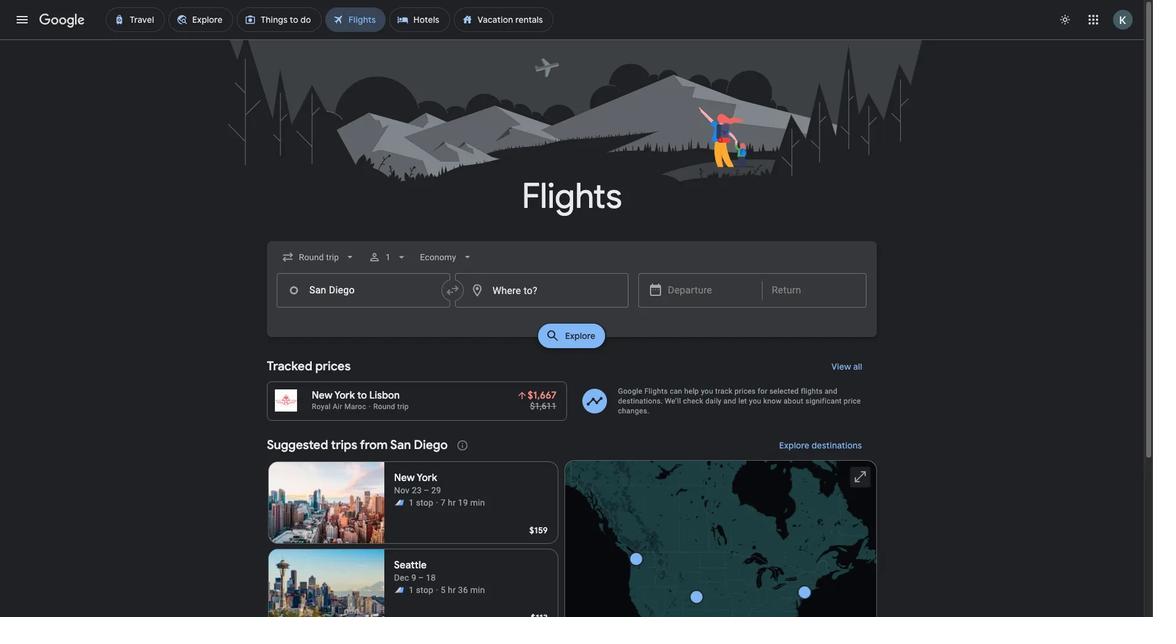 Task type: locate. For each thing, give the bounding box(es) containing it.
1 horizontal spatial flights
[[645, 387, 668, 396]]

1 stop for dec
[[409, 585, 434, 595]]

new up nov
[[394, 472, 415, 484]]

frontier and spirit image down nov
[[394, 498, 404, 508]]

1 stop
[[409, 498, 434, 508], [409, 585, 434, 595]]

and
[[825, 387, 838, 396], [724, 397, 737, 405]]

flights
[[801, 387, 823, 396]]

stop down 9 – 18
[[416, 585, 434, 595]]

new up royal
[[312, 389, 333, 402]]

$159
[[530, 525, 548, 536]]

0 vertical spatial explore
[[566, 330, 596, 341]]

stop for york
[[416, 498, 434, 508]]

1 button
[[364, 242, 413, 272]]

0 horizontal spatial and
[[724, 397, 737, 405]]

2 hr from the top
[[448, 585, 456, 595]]

check
[[683, 397, 704, 405]]

can
[[670, 387, 683, 396]]

frontier and spirit image for seattle
[[394, 585, 404, 595]]

0 vertical spatial flights
[[522, 175, 622, 218]]

0 vertical spatial min
[[470, 498, 485, 508]]

0 vertical spatial you
[[701, 387, 714, 396]]

0 vertical spatial prices
[[315, 359, 351, 374]]

1 vertical spatial york
[[417, 472, 437, 484]]

hr for new york
[[448, 498, 456, 508]]

5
[[441, 585, 446, 595]]

tracked prices
[[267, 359, 351, 374]]

explore button
[[539, 324, 606, 348]]

lisbon
[[369, 389, 400, 402]]

0 vertical spatial 1
[[386, 252, 391, 262]]

hr
[[448, 498, 456, 508], [448, 585, 456, 595]]

track
[[716, 387, 733, 396]]

1 vertical spatial explore
[[780, 440, 810, 451]]

new for new york nov 23 – 29
[[394, 472, 415, 484]]

1 frontier and spirit image from the top
[[394, 498, 404, 508]]

 image for seattle
[[436, 584, 438, 596]]

you down for
[[749, 397, 762, 405]]

seattle
[[394, 559, 427, 572]]

2 stop from the top
[[416, 585, 434, 595]]

1 stop from the top
[[416, 498, 434, 508]]

new
[[312, 389, 333, 402], [394, 472, 415, 484]]

york inside tracked prices region
[[335, 389, 355, 402]]

1 horizontal spatial you
[[749, 397, 762, 405]]

and up significant
[[825, 387, 838, 396]]

prices up let
[[735, 387, 756, 396]]

Departure text field
[[668, 274, 753, 307]]

0 horizontal spatial you
[[701, 387, 714, 396]]

changes.
[[618, 407, 650, 415]]

new inside tracked prices region
[[312, 389, 333, 402]]

stop down 23 – 29
[[416, 498, 434, 508]]

stop
[[416, 498, 434, 508], [416, 585, 434, 595]]

9 – 18
[[412, 573, 436, 583]]

explore inside "button"
[[780, 440, 810, 451]]

1 horizontal spatial explore
[[780, 440, 810, 451]]

0 horizontal spatial york
[[335, 389, 355, 402]]

0 vertical spatial stop
[[416, 498, 434, 508]]

you
[[701, 387, 714, 396], [749, 397, 762, 405]]

daily
[[706, 397, 722, 405]]

view
[[832, 361, 851, 372]]

 image left 7
[[436, 497, 438, 509]]

1 vertical spatial  image
[[436, 584, 438, 596]]

min right 36
[[470, 585, 485, 595]]

1 vertical spatial stop
[[416, 585, 434, 595]]

new inside new york nov 23 – 29
[[394, 472, 415, 484]]

hr for seattle
[[448, 585, 456, 595]]

113 US dollars text field
[[531, 612, 548, 617]]

1 stop down 9 – 18
[[409, 585, 434, 595]]

2 min from the top
[[470, 585, 485, 595]]

0 horizontal spatial explore
[[566, 330, 596, 341]]

Flight search field
[[257, 241, 887, 352]]

1 horizontal spatial prices
[[735, 387, 756, 396]]

about
[[784, 397, 804, 405]]

1
[[386, 252, 391, 262], [409, 498, 414, 508], [409, 585, 414, 595]]

1 vertical spatial flights
[[645, 387, 668, 396]]

Where to? text field
[[455, 273, 629, 308]]

2 vertical spatial 1
[[409, 585, 414, 595]]

tracked
[[267, 359, 313, 374]]

min for new york
[[470, 498, 485, 508]]

1 vertical spatial min
[[470, 585, 485, 595]]

0 vertical spatial 1 stop
[[409, 498, 434, 508]]

None text field
[[277, 273, 450, 308]]

1 vertical spatial new
[[394, 472, 415, 484]]

0 vertical spatial frontier and spirit image
[[394, 498, 404, 508]]

prices
[[315, 359, 351, 374], [735, 387, 756, 396]]

frontier and spirit image
[[394, 498, 404, 508], [394, 585, 404, 595]]

diego
[[414, 437, 448, 453]]

23 – 29
[[412, 485, 441, 495]]

change appearance image
[[1051, 5, 1080, 34]]

159 US dollars text field
[[530, 525, 548, 536]]

None field
[[277, 246, 361, 268], [416, 246, 479, 268], [277, 246, 361, 268], [416, 246, 479, 268]]

1 vertical spatial 1 stop
[[409, 585, 434, 595]]

1 hr from the top
[[448, 498, 456, 508]]

36
[[458, 585, 468, 595]]

1 for seattle
[[409, 585, 414, 595]]

 image left 5
[[436, 584, 438, 596]]

0 vertical spatial york
[[335, 389, 355, 402]]

explore left destinations
[[780, 440, 810, 451]]

frontier and spirit image down dec
[[394, 585, 404, 595]]

new york to lisbon
[[312, 389, 400, 402]]

1 vertical spatial frontier and spirit image
[[394, 585, 404, 595]]

prices up new york to lisbon at the left of the page
[[315, 359, 351, 374]]

york up 23 – 29
[[417, 472, 437, 484]]

suggested trips from san diego region
[[267, 431, 877, 617]]

1 for new york
[[409, 498, 414, 508]]

0 vertical spatial new
[[312, 389, 333, 402]]

you up daily
[[701, 387, 714, 396]]

1 min from the top
[[470, 498, 485, 508]]

view all
[[832, 361, 863, 372]]

0 horizontal spatial prices
[[315, 359, 351, 374]]

prices inside the google flights can help you track prices for selected flights and destinations. we'll check daily and let you know about significant price changes.
[[735, 387, 756, 396]]

seattle dec 9 – 18
[[394, 559, 436, 583]]

2  image from the top
[[436, 584, 438, 596]]

hr right 5
[[448, 585, 456, 595]]

york up royal air maroc
[[335, 389, 355, 402]]

min right the 19
[[470, 498, 485, 508]]

and down "track"
[[724, 397, 737, 405]]

york inside new york nov 23 – 29
[[417, 472, 437, 484]]

explore inside button
[[566, 330, 596, 341]]

frontier and spirit image for new york
[[394, 498, 404, 508]]

1 stop down 23 – 29
[[409, 498, 434, 508]]

1 vertical spatial prices
[[735, 387, 756, 396]]

flights
[[522, 175, 622, 218], [645, 387, 668, 396]]

1 vertical spatial 1
[[409, 498, 414, 508]]

flights inside the google flights can help you track prices for selected flights and destinations. we'll check daily and let you know about significant price changes.
[[645, 387, 668, 396]]

0 vertical spatial  image
[[436, 497, 438, 509]]

1  image from the top
[[436, 497, 438, 509]]

explore up tracked prices region
[[566, 330, 596, 341]]

2 frontier and spirit image from the top
[[394, 585, 404, 595]]

 image
[[436, 497, 438, 509], [436, 584, 438, 596]]

air
[[333, 402, 342, 411]]

royal air maroc
[[312, 402, 366, 411]]

1 1 stop from the top
[[409, 498, 434, 508]]

dec
[[394, 573, 409, 583]]

0 horizontal spatial new
[[312, 389, 333, 402]]

7 hr 19 min
[[441, 498, 485, 508]]

0 vertical spatial hr
[[448, 498, 456, 508]]

1 horizontal spatial and
[[825, 387, 838, 396]]

 image for new york
[[436, 497, 438, 509]]

york
[[335, 389, 355, 402], [417, 472, 437, 484]]

1 horizontal spatial york
[[417, 472, 437, 484]]

1 vertical spatial you
[[749, 397, 762, 405]]

1 vertical spatial hr
[[448, 585, 456, 595]]

hr right 7
[[448, 498, 456, 508]]

min
[[470, 498, 485, 508], [470, 585, 485, 595]]

0 horizontal spatial flights
[[522, 175, 622, 218]]

$1,611
[[530, 401, 557, 411]]

1 horizontal spatial new
[[394, 472, 415, 484]]

we'll
[[665, 397, 681, 405]]

destinations
[[812, 440, 863, 451]]

know
[[764, 397, 782, 405]]

explore
[[566, 330, 596, 341], [780, 440, 810, 451]]

nov
[[394, 485, 410, 495]]

2 1 stop from the top
[[409, 585, 434, 595]]



Task type: describe. For each thing, give the bounding box(es) containing it.
trip
[[397, 402, 409, 411]]

explore destinations
[[780, 440, 863, 451]]

royal
[[312, 402, 331, 411]]

none text field inside flight search field
[[277, 273, 450, 308]]

1 stop for york
[[409, 498, 434, 508]]

tracked prices region
[[267, 352, 877, 421]]

all
[[854, 361, 863, 372]]

1 inside popup button
[[386, 252, 391, 262]]

suggested trips from san diego
[[267, 437, 448, 453]]

19
[[458, 498, 468, 508]]

new york nov 23 – 29
[[394, 472, 441, 495]]

to
[[357, 389, 367, 402]]

1667 US dollars text field
[[528, 389, 557, 402]]

round trip
[[373, 402, 409, 411]]

1611 US dollars text field
[[530, 401, 557, 411]]

1 vertical spatial and
[[724, 397, 737, 405]]

google flights can help you track prices for selected flights and destinations. we'll check daily and let you know about significant price changes.
[[618, 387, 861, 415]]

from
[[360, 437, 388, 453]]

help
[[685, 387, 699, 396]]

york for nov
[[417, 472, 437, 484]]

7
[[441, 498, 446, 508]]

york for to
[[335, 389, 355, 402]]

5 hr 36 min
[[441, 585, 485, 595]]

suggested
[[267, 437, 328, 453]]

Return text field
[[772, 274, 857, 307]]

maroc
[[344, 402, 366, 411]]

main menu image
[[15, 12, 30, 27]]

explore for explore
[[566, 330, 596, 341]]

new for new york to lisbon
[[312, 389, 333, 402]]

price
[[844, 397, 861, 405]]

let
[[739, 397, 747, 405]]

0 vertical spatial and
[[825, 387, 838, 396]]

destinations.
[[618, 397, 663, 405]]

explore destinations button
[[765, 431, 877, 460]]

round
[[373, 402, 395, 411]]

explore for explore destinations
[[780, 440, 810, 451]]

stop for dec
[[416, 585, 434, 595]]

$1,667
[[528, 389, 557, 402]]

trips
[[331, 437, 357, 453]]

selected
[[770, 387, 799, 396]]

google
[[618, 387, 643, 396]]

for
[[758, 387, 768, 396]]

significant
[[806, 397, 842, 405]]

san
[[390, 437, 411, 453]]

min for seattle
[[470, 585, 485, 595]]



Task type: vqa. For each thing, say whether or not it's contained in the screenshot.
MAP
no



